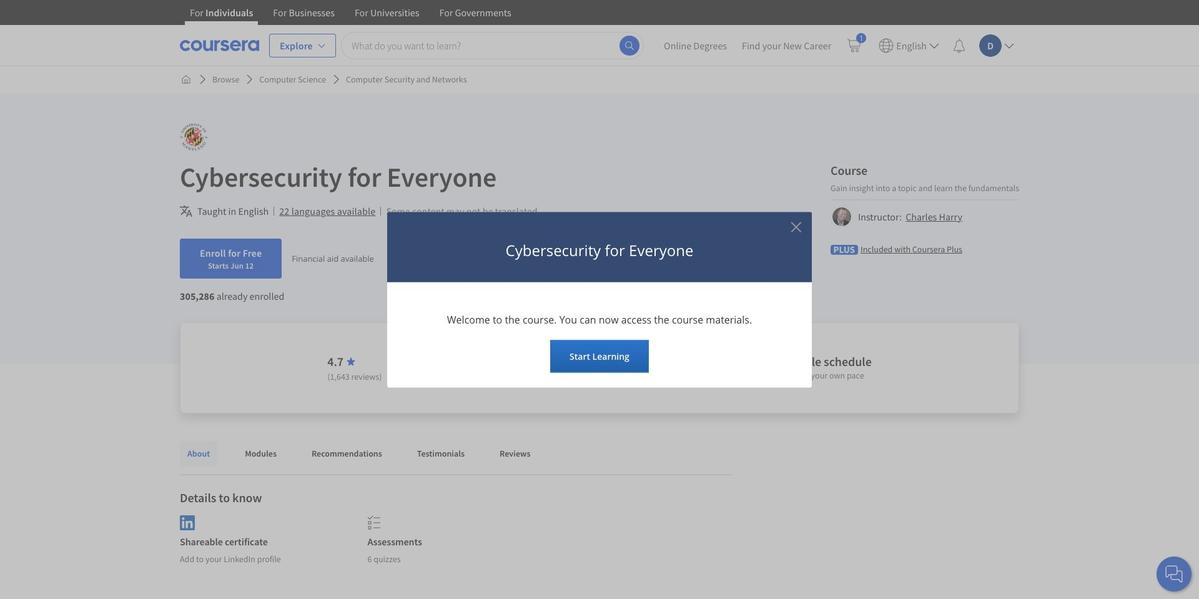 Task type: locate. For each thing, give the bounding box(es) containing it.
coursera plus image
[[831, 245, 858, 255]]

university of maryland, college park image
[[180, 123, 208, 151]]

None search field
[[341, 32, 644, 59]]

menu
[[657, 25, 1019, 66]]

menu item
[[874, 30, 944, 60]]

coursera image
[[180, 35, 259, 55]]



Task type: describe. For each thing, give the bounding box(es) containing it.
shopping cart: 1 item element
[[847, 33, 867, 53]]

charles harry image
[[833, 207, 851, 226]]

banner navigation
[[180, 0, 521, 34]]

home image
[[181, 74, 191, 84]]



Task type: vqa. For each thing, say whether or not it's contained in the screenshot.
Banner NAVIGATION
yes



